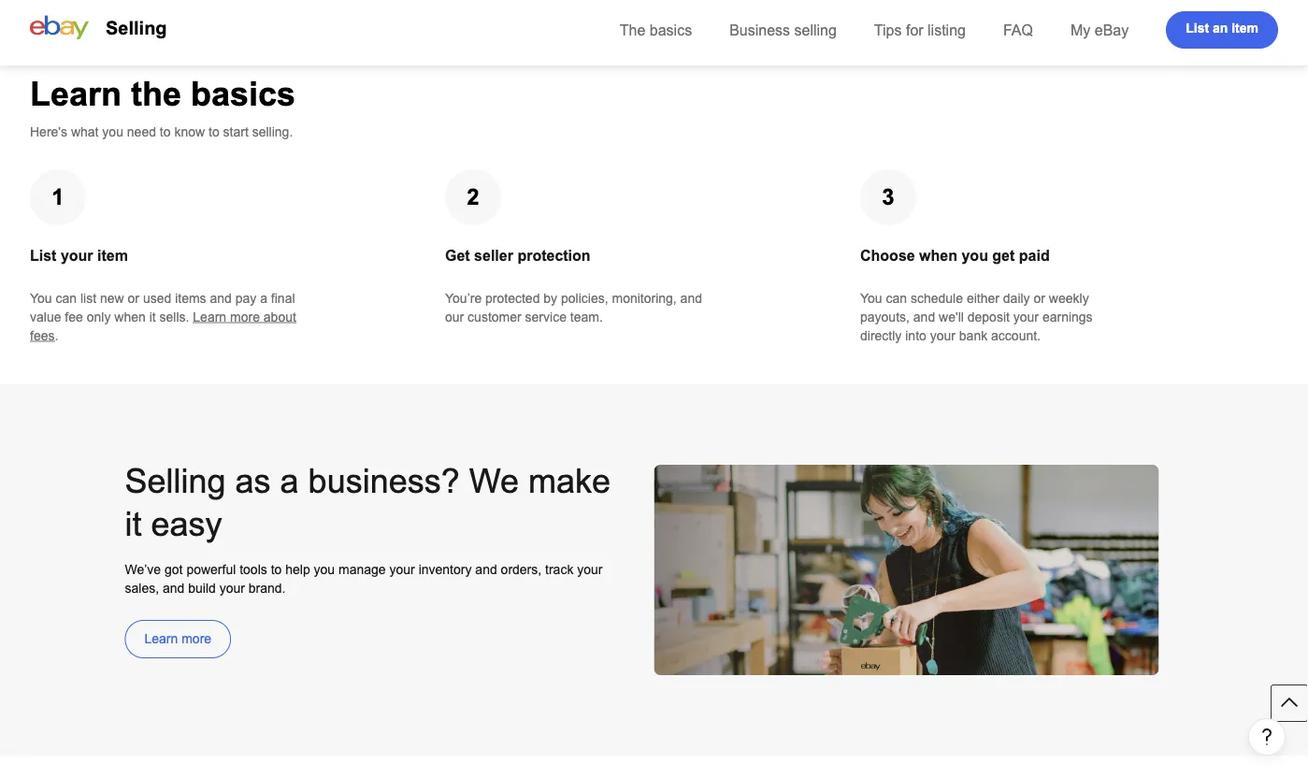 Task type: vqa. For each thing, say whether or not it's contained in the screenshot.
Canon
no



Task type: describe. For each thing, give the bounding box(es) containing it.
tips for listing link
[[875, 22, 966, 38]]

the
[[620, 22, 646, 38]]

bank
[[960, 328, 988, 343]]

need
[[127, 124, 156, 139]]

orders,
[[501, 562, 542, 577]]

selling.
[[252, 124, 293, 139]]

and left orders,
[[476, 562, 497, 577]]

you for 3
[[861, 291, 883, 305]]

item for list your item
[[97, 247, 128, 264]]

what
[[71, 124, 99, 139]]

list for list an item
[[1186, 21, 1210, 36]]

your down daily
[[1014, 310, 1039, 324]]

final
[[271, 291, 295, 305]]

the basics
[[620, 22, 692, 38]]

start
[[223, 124, 249, 139]]

or inside you can schedule either daily or weekly payouts, and we'll deposit your earnings directly into your bank account.
[[1034, 291, 1046, 305]]

new
[[100, 291, 124, 305]]

seller
[[474, 247, 514, 264]]

0 horizontal spatial basics
[[191, 75, 296, 112]]

your right track
[[577, 562, 603, 577]]

faq
[[1004, 22, 1034, 38]]

team.
[[570, 310, 603, 324]]

to for as
[[271, 562, 282, 577]]

you for 1
[[30, 291, 52, 305]]

items
[[175, 291, 206, 305]]

sales,
[[125, 581, 159, 595]]

list
[[80, 291, 96, 305]]

more for learn more about fees
[[230, 310, 260, 324]]

and inside you're protected by policies, monitoring, and our customer service team.
[[681, 291, 703, 305]]

into
[[906, 328, 927, 343]]

easy
[[151, 505, 222, 543]]

learn more link
[[125, 620, 231, 659]]

service
[[525, 310, 567, 324]]

value
[[30, 310, 61, 324]]

3
[[882, 185, 895, 210]]

list for list your item
[[30, 247, 57, 264]]

tips
[[875, 22, 902, 38]]

here's what you need to know to start selling.
[[30, 124, 293, 139]]

sells.
[[160, 310, 189, 324]]

choose
[[861, 247, 916, 264]]

got
[[165, 562, 183, 577]]

payouts,
[[861, 310, 910, 324]]

only
[[87, 310, 111, 324]]

a inside selling as a business? we make it easy
[[280, 462, 299, 500]]

about
[[264, 310, 296, 324]]

learn for learn more
[[145, 632, 178, 646]]

track
[[545, 562, 574, 577]]

your up list
[[61, 247, 93, 264]]

brand.
[[249, 581, 286, 595]]

you're protected by policies, monitoring, and our customer service team.
[[445, 291, 703, 324]]

tools
[[240, 562, 267, 577]]

make
[[529, 462, 611, 500]]

selling for selling
[[106, 18, 167, 38]]

your down we'll
[[931, 328, 956, 343]]

customer
[[468, 310, 522, 324]]

get
[[993, 247, 1015, 264]]

directly
[[861, 328, 902, 343]]

and inside you can list new or used items and pay a final value fee only when it sells.
[[210, 291, 232, 305]]

manage
[[339, 562, 386, 577]]

learn more about fees link
[[30, 310, 296, 343]]

1
[[52, 185, 64, 210]]

it inside selling as a business? we make it easy
[[125, 505, 142, 543]]

fee
[[65, 310, 83, 324]]

you for get
[[962, 247, 989, 264]]

.
[[55, 328, 58, 343]]

learn for learn more about fees
[[193, 310, 227, 324]]

faq link
[[1004, 22, 1034, 38]]

item for list an item
[[1232, 21, 1259, 36]]

learn more
[[145, 632, 212, 646]]

2
[[467, 185, 480, 210]]

know
[[174, 124, 205, 139]]

fees
[[30, 328, 55, 343]]

pay
[[235, 291, 257, 305]]

you for need
[[102, 124, 123, 139]]

we'll
[[939, 310, 964, 324]]

as
[[235, 462, 271, 500]]

you can list new or used items and pay a final value fee only when it sells.
[[30, 291, 295, 324]]

get seller protection
[[445, 247, 591, 264]]

either
[[967, 291, 1000, 305]]

my ebay link
[[1071, 22, 1129, 38]]

a inside you can list new or used items and pay a final value fee only when it sells.
[[260, 291, 268, 305]]

selling for selling as a business? we make it easy
[[125, 462, 226, 500]]

protected
[[486, 291, 540, 305]]

you can schedule either daily or weekly payouts, and we'll deposit your earnings directly into your bank account.
[[861, 291, 1093, 343]]

we
[[469, 462, 519, 500]]

ebay
[[1095, 22, 1129, 38]]

it inside you can list new or used items and pay a final value fee only when it sells.
[[149, 310, 156, 324]]



Task type: locate. For each thing, give the bounding box(es) containing it.
basics
[[650, 22, 692, 38], [191, 75, 296, 112]]

when up schedule
[[920, 247, 958, 264]]

can for 3
[[886, 291, 908, 305]]

policies,
[[561, 291, 609, 305]]

0 horizontal spatial can
[[56, 291, 77, 305]]

0 horizontal spatial list
[[30, 247, 57, 264]]

0 vertical spatial selling
[[106, 18, 167, 38]]

0 horizontal spatial or
[[128, 291, 139, 305]]

you right what
[[102, 124, 123, 139]]

we've
[[125, 562, 161, 577]]

by
[[544, 291, 558, 305]]

list an item
[[1186, 21, 1259, 36]]

0 vertical spatial learn
[[30, 75, 122, 112]]

selling
[[795, 22, 837, 38]]

0 vertical spatial list
[[1186, 21, 1210, 36]]

2 you from the left
[[861, 291, 883, 305]]

0 vertical spatial item
[[1232, 21, 1259, 36]]

a right as
[[280, 462, 299, 500]]

item inside list an item link
[[1232, 21, 1259, 36]]

or inside you can list new or used items and pay a final value fee only when it sells.
[[128, 291, 139, 305]]

0 vertical spatial when
[[920, 247, 958, 264]]

1 horizontal spatial to
[[209, 124, 220, 139]]

1 or from the left
[[128, 291, 139, 305]]

learn down sales,
[[145, 632, 178, 646]]

1 vertical spatial basics
[[191, 75, 296, 112]]

0 vertical spatial it
[[149, 310, 156, 324]]

you
[[30, 291, 52, 305], [861, 291, 883, 305]]

0 horizontal spatial a
[[260, 291, 268, 305]]

and up into
[[914, 310, 936, 324]]

to left start
[[209, 124, 220, 139]]

it down used
[[149, 310, 156, 324]]

paid
[[1019, 247, 1050, 264]]

it
[[149, 310, 156, 324], [125, 505, 142, 543]]

or right new
[[128, 291, 139, 305]]

can up payouts,
[[886, 291, 908, 305]]

1 vertical spatial learn
[[193, 310, 227, 324]]

0 vertical spatial you
[[102, 124, 123, 139]]

1 horizontal spatial or
[[1034, 291, 1046, 305]]

1 horizontal spatial basics
[[650, 22, 692, 38]]

business selling link
[[730, 22, 837, 38]]

1 can from the left
[[56, 291, 77, 305]]

1 vertical spatial a
[[280, 462, 299, 500]]

list down 1
[[30, 247, 57, 264]]

you inside you can schedule either daily or weekly payouts, and we'll deposit your earnings directly into your bank account.
[[861, 291, 883, 305]]

list an item link
[[1167, 11, 1279, 49]]

when
[[920, 247, 958, 264], [114, 310, 146, 324]]

you inside you can list new or used items and pay a final value fee only when it sells.
[[30, 291, 52, 305]]

selling up the
[[106, 18, 167, 38]]

protection
[[518, 247, 591, 264]]

monitoring,
[[612, 291, 677, 305]]

and
[[210, 291, 232, 305], [681, 291, 703, 305], [914, 310, 936, 324], [476, 562, 497, 577], [163, 581, 185, 595]]

to right need
[[160, 124, 171, 139]]

powerful
[[187, 562, 236, 577]]

1 horizontal spatial item
[[1232, 21, 1259, 36]]

selling inside selling as a business? we make it easy
[[125, 462, 226, 500]]

1 vertical spatial selling
[[125, 462, 226, 500]]

to inside we've got powerful tools to help you manage your inventory and orders, track your sales, and build your brand.
[[271, 562, 282, 577]]

1 vertical spatial list
[[30, 247, 57, 264]]

list your item
[[30, 247, 128, 264]]

to up brand. at the bottom left of the page
[[271, 562, 282, 577]]

1 vertical spatial you
[[962, 247, 989, 264]]

when down new
[[114, 310, 146, 324]]

and down got at bottom left
[[163, 581, 185, 595]]

2 vertical spatial learn
[[145, 632, 178, 646]]

business?
[[308, 462, 460, 500]]

here's
[[30, 124, 67, 139]]

selling
[[106, 18, 167, 38], [125, 462, 226, 500]]

0 horizontal spatial you
[[102, 124, 123, 139]]

the
[[131, 75, 182, 112]]

help, opens dialogs image
[[1258, 728, 1277, 746]]

0 horizontal spatial when
[[114, 310, 146, 324]]

more inside learn more link
[[182, 632, 212, 646]]

your down powerful
[[220, 581, 245, 595]]

you inside we've got powerful tools to help you manage your inventory and orders, track your sales, and build your brand.
[[314, 562, 335, 577]]

or right daily
[[1034, 291, 1046, 305]]

you right help
[[314, 562, 335, 577]]

learn more about fees
[[30, 310, 296, 343]]

1 you from the left
[[30, 291, 52, 305]]

1 vertical spatial when
[[114, 310, 146, 324]]

1 horizontal spatial it
[[149, 310, 156, 324]]

basics right "the"
[[650, 22, 692, 38]]

2 can from the left
[[886, 291, 908, 305]]

or
[[128, 291, 139, 305], [1034, 291, 1046, 305]]

the basics link
[[620, 22, 692, 38]]

learn
[[30, 75, 122, 112], [193, 310, 227, 324], [145, 632, 178, 646]]

an
[[1213, 21, 1229, 36]]

for
[[906, 22, 924, 38]]

you up payouts,
[[861, 291, 883, 305]]

to
[[160, 124, 171, 139], [209, 124, 220, 139], [271, 562, 282, 577]]

build
[[188, 581, 216, 595]]

our
[[445, 310, 464, 324]]

1 vertical spatial it
[[125, 505, 142, 543]]

my ebay
[[1071, 22, 1129, 38]]

you up value
[[30, 291, 52, 305]]

and left pay
[[210, 291, 232, 305]]

0 horizontal spatial you
[[30, 291, 52, 305]]

2 horizontal spatial learn
[[193, 310, 227, 324]]

1 horizontal spatial when
[[920, 247, 958, 264]]

earnings
[[1043, 310, 1093, 324]]

more inside learn more about fees
[[230, 310, 260, 324]]

1 horizontal spatial more
[[230, 310, 260, 324]]

0 horizontal spatial item
[[97, 247, 128, 264]]

you
[[102, 124, 123, 139], [962, 247, 989, 264], [314, 562, 335, 577]]

1 vertical spatial item
[[97, 247, 128, 264]]

more for learn more
[[182, 632, 212, 646]]

a
[[260, 291, 268, 305], [280, 462, 299, 500]]

2 vertical spatial you
[[314, 562, 335, 577]]

item
[[1232, 21, 1259, 36], [97, 247, 128, 264]]

can inside you can schedule either daily or weekly payouts, and we'll deposit your earnings directly into your bank account.
[[886, 291, 908, 305]]

basics up start
[[191, 75, 296, 112]]

1 horizontal spatial you
[[861, 291, 883, 305]]

learn up what
[[30, 75, 122, 112]]

business selling
[[730, 22, 837, 38]]

my
[[1071, 22, 1091, 38]]

0 horizontal spatial it
[[125, 505, 142, 543]]

account.
[[992, 328, 1041, 343]]

listing
[[928, 22, 966, 38]]

learn down items
[[193, 310, 227, 324]]

list
[[1186, 21, 1210, 36], [30, 247, 57, 264]]

you're
[[445, 291, 482, 305]]

item up new
[[97, 247, 128, 264]]

can for 1
[[56, 291, 77, 305]]

daily
[[1004, 291, 1031, 305]]

1 vertical spatial more
[[182, 632, 212, 646]]

business
[[730, 22, 791, 38]]

learn inside learn more about fees
[[193, 310, 227, 324]]

2 horizontal spatial you
[[962, 247, 989, 264]]

we've got powerful tools to help you manage your inventory and orders, track your sales, and build your brand.
[[125, 562, 603, 595]]

selling as a business? we make it easy
[[125, 462, 611, 543]]

you left get
[[962, 247, 989, 264]]

0 horizontal spatial learn
[[30, 75, 122, 112]]

your
[[61, 247, 93, 264], [1014, 310, 1039, 324], [931, 328, 956, 343], [390, 562, 415, 577], [577, 562, 603, 577], [220, 581, 245, 595]]

0 horizontal spatial to
[[160, 124, 171, 139]]

learn the basics
[[30, 75, 296, 112]]

1 horizontal spatial list
[[1186, 21, 1210, 36]]

0 vertical spatial basics
[[650, 22, 692, 38]]

1 horizontal spatial you
[[314, 562, 335, 577]]

0 horizontal spatial more
[[182, 632, 212, 646]]

get
[[445, 247, 470, 264]]

choose when you get paid
[[861, 247, 1050, 264]]

0 vertical spatial more
[[230, 310, 260, 324]]

can up fee
[[56, 291, 77, 305]]

more
[[230, 310, 260, 324], [182, 632, 212, 646]]

when inside you can list new or used items and pay a final value fee only when it sells.
[[114, 310, 146, 324]]

your right manage
[[390, 562, 415, 577]]

it up we've
[[125, 505, 142, 543]]

can inside you can list new or used items and pay a final value fee only when it sells.
[[56, 291, 77, 305]]

learn for learn the basics
[[30, 75, 122, 112]]

to for the
[[160, 124, 171, 139]]

used
[[143, 291, 171, 305]]

1 horizontal spatial a
[[280, 462, 299, 500]]

and right "monitoring,"
[[681, 291, 703, 305]]

more down pay
[[230, 310, 260, 324]]

and inside you can schedule either daily or weekly payouts, and we'll deposit your earnings directly into your bank account.
[[914, 310, 936, 324]]

list left an
[[1186, 21, 1210, 36]]

0 vertical spatial a
[[260, 291, 268, 305]]

schedule
[[911, 291, 964, 305]]

selling up easy
[[125, 462, 226, 500]]

2 or from the left
[[1034, 291, 1046, 305]]

weekly
[[1049, 291, 1090, 305]]

deposit
[[968, 310, 1010, 324]]

item right an
[[1232, 21, 1259, 36]]

inventory
[[419, 562, 472, 577]]

a right pay
[[260, 291, 268, 305]]

2 horizontal spatial to
[[271, 562, 282, 577]]

1 horizontal spatial learn
[[145, 632, 178, 646]]

more down "build"
[[182, 632, 212, 646]]

help
[[286, 562, 310, 577]]

tips for listing
[[875, 22, 966, 38]]

1 horizontal spatial can
[[886, 291, 908, 305]]



